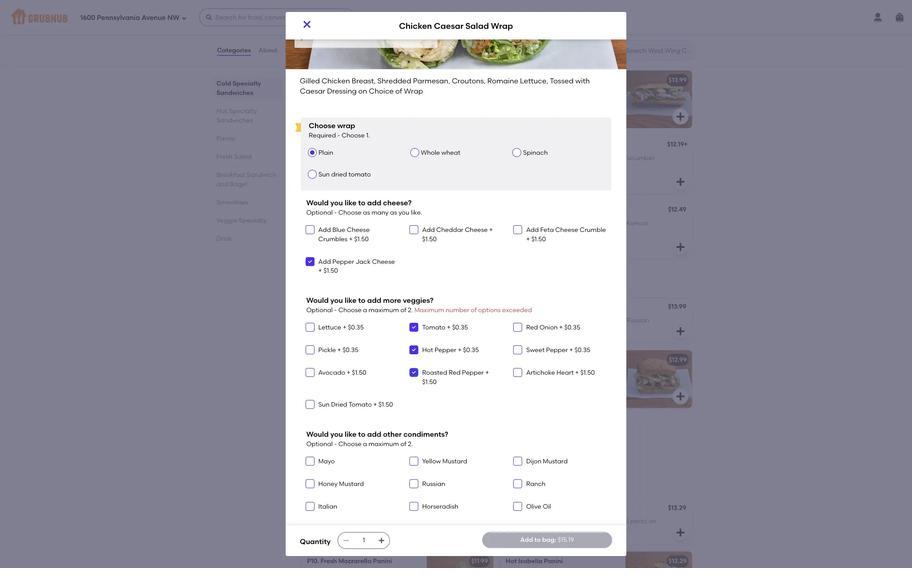 Task type: describe. For each thing, give the bounding box(es) containing it.
and inside "hot roast beef, melted jalapeno havarti, horseradish and worcestershire sauce on toasted sub."
[[307, 326, 319, 333]]

panini inside panini tab
[[217, 135, 235, 142]]

ciabatta. for mozzarella,
[[506, 527, 534, 535]]

tomato, inside "grilled chicken breast, avocado, lettuce, tomato, honey mustard on rosemary focaccia."
[[530, 378, 554, 386]]

tomato, inside the ham, turkey, crispy bacon, lettuce, tomato, mayo on toasted choice of bread.
[[412, 89, 436, 97]]

wrap inside the chicken caesar salad wrap $15.19
[[407, 21, 433, 32]]

$1.50 inside add pepper jack  cheese + $1.50
[[324, 267, 338, 275]]

dressing inside "hot corn beef, melted swiss, sauerkraut, russian dressing on toasted rye."
[[506, 326, 531, 333]]

roast left turkey
[[365, 434, 381, 442]]

bbq
[[506, 229, 519, 236]]

whole
[[421, 149, 440, 157]]

sun for sun dried tomato
[[319, 171, 330, 179]]

breast, inside hot roast beef and roast turkey breast, melted provolone, russian dressing on toasted sub roll.
[[402, 434, 423, 442]]

$11.49
[[469, 10, 486, 18]]

wrap inside 'honey maple turkey, avocado, spinach, korean bbq sauce, mayo on choice of wrap'
[[601, 229, 617, 236]]

0 horizontal spatial mayo
[[319, 458, 335, 466]]

yorker
[[322, 357, 341, 364]]

basil
[[615, 518, 629, 526]]

+ inside add feta cheese crumble + $1.50
[[527, 235, 530, 243]]

olive oil
[[527, 504, 551, 511]]

p10. fresh mozzarella panini
[[307, 558, 392, 566]]

lettuce, for grilled chicken breast, avocado, lettuce, tomato, honey mustard on rosemary focaccia.
[[506, 378, 529, 386]]

drink
[[217, 235, 232, 243]]

more
[[383, 297, 402, 305]]

dressing inside hot beef pastrami, melted swiss, homemade coleslaw, russian dressing on toasted rye.
[[361, 378, 386, 386]]

hot specialty sandwiches tab
[[217, 107, 279, 125]]

grilled chicken breast, avocado, lettuce, tomato, honey mustard on rosemary focaccia.
[[506, 369, 610, 395]]

cold for cobbie cold sandwich
[[530, 76, 545, 84]]

basil
[[423, 526, 437, 534]]

havarti,
[[404, 317, 427, 324]]

mustard for honey mustard
[[339, 481, 364, 488]]

0 horizontal spatial choice
[[344, 247, 365, 254]]

homemade
[[407, 369, 442, 377]]

0 vertical spatial dressing
[[327, 87, 357, 95]]

rye. inside hot beef pastrami, melted swiss, homemade coleslaw, russian dressing on toasted rye.
[[422, 378, 432, 386]]

on inside "grilled chicken breast, avocado, lettuce, tomato, honey mustard on rosemary focaccia."
[[602, 378, 610, 386]]

condiments?
[[404, 431, 449, 439]]

sandwich inside button
[[344, 142, 374, 149]]

mustard
[[576, 378, 601, 386]]

$1.50 up the "p10. fresh mozzarella panini" image
[[461, 526, 476, 534]]

sun dried tomato pesto + $1.50
[[527, 526, 603, 543]]

rosemary
[[506, 387, 535, 395]]

$0.35 down number
[[452, 324, 468, 332]]

crispy bacon, lettuce, tomato, mayo on toasted choice of bread.
[[307, 24, 451, 40]]

0 vertical spatial with
[[576, 77, 590, 85]]

onion
[[540, 324, 558, 332]]

0 vertical spatial shredded
[[378, 77, 412, 85]]

would you like to add other condiments? optional - choose a maximum of 2.
[[307, 431, 449, 448]]

hot specialty sandwiches inside tab
[[217, 107, 257, 124]]

cold for italian cold sandwich
[[328, 142, 343, 149]]

ranch
[[527, 481, 546, 488]]

coleslaw,
[[307, 378, 335, 386]]

like for more
[[345, 297, 357, 305]]

pepper inside roasted red pepper + $1.50
[[462, 370, 484, 377]]

toasted inside the ham, turkey, crispy bacon, lettuce, tomato, mayo on toasted choice of bread.
[[316, 98, 340, 106]]

roast
[[320, 304, 337, 312]]

dried for sun dried tomato + $1.50
[[331, 401, 347, 409]]

onion,
[[602, 154, 621, 162]]

horseradish
[[428, 317, 463, 324]]

maximum for more
[[369, 307, 399, 314]]

red inside avocado, lettuce, tomato, red onion, cucumber on choice of bread.
[[588, 154, 600, 162]]

add for add feta cheese crumble + $1.50
[[527, 226, 539, 234]]

sauce
[[367, 326, 385, 333]]

+ $1.50
[[348, 235, 369, 243]]

maximum for other
[[369, 441, 399, 448]]

to left bag:
[[535, 537, 541, 544]]

panini down bag:
[[544, 558, 563, 566]]

pepper,
[[363, 518, 386, 526]]

bacon, inside crispy bacon, lettuce, tomato, mayo on toasted choice of bread.
[[328, 24, 349, 31]]

turkey,
[[547, 220, 568, 227]]

$12.19
[[668, 141, 685, 148]]

turkey for p1. turkey breast and bacon panini
[[317, 506, 337, 513]]

hot inside "hot corn beef, melted swiss, sauerkraut, russian dressing on toasted rye."
[[506, 317, 517, 324]]

tomato, inside turkey breast, provolone, avocado, lettuce, tomato, mayo on sub roll.
[[530, 33, 554, 40]]

$0.35 up new yorker hot sandwich
[[343, 347, 359, 354]]

sandwich inside the breakfast sandwich and bagel
[[247, 171, 276, 179]]

rueben hot sandwich
[[506, 304, 573, 312]]

cobbie cold sandwich image
[[626, 71, 693, 128]]

pepper for hot
[[435, 347, 457, 354]]

feta
[[541, 226, 554, 234]]

toasted inside hot beef pastrami, melted swiss, homemade coleslaw, russian dressing on toasted rye.
[[397, 378, 420, 386]]

0 horizontal spatial tossed
[[333, 238, 354, 245]]

russian down yellow
[[423, 481, 446, 488]]

cold for club cold sandwich
[[323, 76, 338, 84]]

melted inside hot roast beef and roast turkey breast, melted provolone, russian dressing on toasted sub roll.
[[424, 434, 446, 442]]

would for would you like to add cheese?
[[307, 199, 329, 207]]

$13.99 for hot roast beef, melted jalapeno havarti, horseradish and worcestershire sauce on toasted sub.
[[470, 303, 488, 311]]

and inside the breakfast sandwich and bagel
[[217, 181, 229, 188]]

maximum
[[415, 307, 445, 314]]

chicken inside the chicken caesar salad wrap $15.19
[[300, 21, 338, 32]]

veggies?
[[403, 297, 434, 305]]

sub.
[[421, 326, 433, 333]]

on inside "hot roast beef, melted jalapeno havarti, horseradish and worcestershire sauce on toasted sub."
[[387, 326, 395, 333]]

club
[[307, 76, 322, 84]]

horseradish
[[423, 504, 459, 511]]

lettuce + $0.35
[[319, 324, 364, 332]]

breast for and
[[338, 506, 358, 513]]

2 vertical spatial grilled
[[516, 506, 536, 513]]

and inside hot roast beef and roast turkey breast, melted provolone, russian dressing on toasted sub roll.
[[352, 434, 364, 442]]

swiss, roasted red pepper, tomato, russian dressing on ciabatta.
[[307, 518, 463, 535]]

pesto inside sun dried tomato pesto + $1.50
[[582, 526, 598, 534]]

specialty for veggie specialty tab
[[239, 217, 267, 225]]

0 vertical spatial lettuce,
[[520, 77, 549, 85]]

italian cold sandwich button
[[302, 136, 494, 194]]

sandwich up hot beef pastrami, melted swiss, homemade coleslaw, russian dressing on toasted rye.
[[355, 357, 386, 364]]

smoothies tab
[[217, 198, 279, 207]]

salad inside the chicken caesar salad wrap $15.19
[[377, 21, 404, 32]]

smoothies
[[217, 199, 248, 206]]

of inside 'honey maple turkey, avocado, spinach, korean bbq sauce, mayo on choice of wrap'
[[593, 229, 599, 236]]

sandwich up turkey breast, provolone, avocado, lettuce, tomato, mayo on sub roll.
[[561, 11, 591, 19]]

you down cheese?
[[399, 209, 410, 217]]

choose wrap required - choose 1.
[[309, 122, 370, 139]]

lettuce, inside avocado, lettuce, tomato, red onion, cucumber on choice of bread.
[[536, 154, 561, 162]]

reviews button
[[285, 35, 310, 67]]

sandwiches for cold specialty sandwiches tab
[[217, 89, 253, 97]]

$1.50 up mustard
[[581, 370, 595, 377]]

optional inside would you like to add cheese? optional - choose as many as you like.
[[307, 209, 333, 217]]

a for other
[[363, 441, 367, 448]]

0 vertical spatial dried
[[331, 171, 347, 179]]

2 vertical spatial sandwiches
[[366, 278, 422, 289]]

$1.50 inside add feta cheese crumble + $1.50
[[532, 235, 546, 243]]

add for add cheddar cheese + $1.50
[[423, 226, 435, 234]]

$0.35 up grilled chicken breast on focaccia hot sandwich
[[575, 347, 591, 354]]

$12.49 +
[[467, 76, 489, 83]]

tomato, inside fresh mozzarella, sun-dried tomato, basil pesto on ciabatta.
[[590, 518, 614, 526]]

1 vertical spatial gilled chicken breast, shredded parmesan, croutons, romaine lettuce, tossed with caesar dressing on choice of wrap
[[307, 220, 404, 254]]

options
[[479, 307, 501, 314]]

roasted
[[423, 370, 448, 377]]

0 horizontal spatial parmesan,
[[307, 229, 340, 236]]

tasty turkey cold sandwich image
[[626, 5, 693, 63]]

$13.99 for hot corn beef, melted swiss, sauerkraut, russian dressing on toasted rye.
[[669, 303, 687, 311]]

and up pepper,
[[359, 506, 371, 513]]

artichoke heart + $1.50
[[527, 370, 595, 377]]

bread. for blt cold sandwich
[[336, 33, 356, 40]]

grilled chicken breast on focaccia hot sandwich image
[[626, 351, 693, 408]]

1 horizontal spatial red
[[527, 324, 538, 332]]

roast for beef
[[320, 434, 335, 442]]

$1.50 down hot beef pastrami, melted swiss, homemade coleslaw, russian dressing on toasted rye.
[[379, 401, 393, 409]]

on inside crispy bacon, lettuce, tomato, mayo on toasted choice of bread.
[[419, 24, 426, 31]]

choose inside would you like to add cheese? optional - choose as many as you like.
[[339, 209, 362, 217]]

2 as from the left
[[390, 209, 397, 217]]

sandwich up red onion + $0.35
[[543, 304, 573, 312]]

sub inside hot roast beef and roast turkey breast, melted provolone, russian dressing on toasted sub roll.
[[426, 443, 436, 451]]

sandwich right cobbie
[[546, 76, 576, 84]]

1 vertical spatial dressing
[[307, 247, 333, 254]]

choice for veggie
[[515, 163, 536, 171]]

mayo inside 'honey maple turkey, avocado, spinach, korean bbq sauce, mayo on choice of wrap'
[[543, 229, 559, 236]]

+ inside roasted red pepper + $1.50
[[486, 370, 489, 377]]

melted for toasted
[[550, 317, 571, 324]]

0 horizontal spatial croutons,
[[341, 229, 370, 236]]

add to bag: $15.19
[[521, 537, 574, 544]]

cobbie
[[506, 76, 529, 84]]

blt cold sandwich
[[307, 11, 366, 19]]

oil
[[543, 504, 551, 511]]

specialty for the hot specialty sandwiches tab
[[229, 107, 257, 115]]

avocado, for on
[[575, 369, 603, 377]]

toasted inside crispy bacon, lettuce, tomato, mayo on toasted choice of bread.
[[428, 24, 451, 31]]

spinach,
[[599, 220, 625, 227]]

$12.99
[[669, 357, 687, 364]]

1 pesto from the left
[[438, 526, 455, 534]]

tasty
[[506, 11, 522, 19]]

choose up required
[[309, 122, 336, 130]]

specialty down add pepper jack  cheese + $1.50
[[319, 278, 363, 289]]

dried inside fresh mozzarella, sun-dried tomato, basil pesto on ciabatta.
[[572, 518, 588, 526]]

tomato for sun dried tomato pesto + $1.50
[[557, 526, 580, 534]]

russian inside hot beef pastrami, melted swiss, homemade coleslaw, russian dressing on toasted rye.
[[336, 378, 359, 386]]

1 horizontal spatial romaine
[[488, 77, 519, 85]]

tomato + $0.35
[[423, 324, 468, 332]]

0 horizontal spatial romaine
[[372, 229, 399, 236]]

add for more
[[367, 297, 382, 305]]

breakfast sandwich and bagel
[[217, 171, 276, 188]]

sub inside turkey breast, provolone, avocado, lettuce, tomato, mayo on sub roll.
[[583, 33, 594, 40]]

hot inside hot specialty sandwiches
[[217, 107, 228, 115]]

turkey
[[382, 434, 401, 442]]

bag:
[[543, 537, 557, 544]]

panini up 'p1.'
[[300, 479, 330, 490]]

choose inside would you like to add more veggies? optional - choose a maximum of 2. maximum number of options exceeded
[[339, 307, 362, 314]]

maple
[[527, 220, 546, 227]]

avocado, lettuce, tomato, red onion, cucumber on choice of bread.
[[506, 154, 655, 171]]

+ inside sun dried tomato pesto + $1.50
[[600, 526, 603, 534]]

on inside "hot corn beef, melted swiss, sauerkraut, russian dressing on toasted rye."
[[533, 326, 540, 333]]

hot inside "hot roast beef, melted jalapeno havarti, horseradish and worcestershire sauce on toasted sub."
[[307, 317, 318, 324]]

jalapeno
[[376, 317, 402, 324]]

about
[[259, 47, 277, 54]]

choose down "wrap"
[[342, 132, 365, 139]]

main navigation navigation
[[0, 0, 913, 35]]

0 vertical spatial gilled
[[300, 77, 320, 85]]

yellow mustard
[[423, 458, 468, 466]]

worcestershire
[[321, 326, 366, 333]]

exceeded
[[502, 307, 532, 314]]

breast up sun-
[[564, 506, 584, 513]]

swiss, inside hot beef pastrami, melted swiss, homemade coleslaw, russian dressing on toasted rye.
[[388, 369, 405, 377]]

choice inside 'honey maple turkey, avocado, spinach, korean bbq sauce, mayo on choice of wrap'
[[570, 229, 592, 236]]

sandwich up the chicken caesar salad wrap $15.19
[[336, 11, 366, 19]]

cold up turkey breast, provolone, avocado, lettuce, tomato, mayo on sub roll.
[[545, 11, 559, 19]]

avenue
[[142, 14, 166, 22]]

would for would you like to add more veggies?
[[307, 297, 329, 305]]

of inside the ham, turkey, crispy bacon, lettuce, tomato, mayo on toasted choice of bread.
[[363, 98, 369, 106]]

hot roast beef and roast turkey breast, melted provolone, russian dressing on toasted sub roll.
[[307, 434, 448, 451]]

italian for italian
[[319, 504, 337, 511]]

panini tab
[[217, 134, 279, 143]]

pepper for sweet
[[546, 347, 568, 354]]

roll. inside hot roast beef and roast turkey breast, melted provolone, russian dressing on toasted sub roll.
[[438, 443, 448, 451]]

nw
[[168, 14, 180, 22]]

mayo inside crispy bacon, lettuce, tomato, mayo on toasted choice of bread.
[[400, 24, 417, 31]]

0 vertical spatial choice
[[369, 87, 394, 95]]

russian inside hot roast beef and roast turkey breast, melted provolone, russian dressing on toasted sub roll.
[[340, 443, 363, 451]]

red inside roasted red pepper + $1.50
[[449, 370, 461, 377]]

hot corn beef, melted swiss, sauerkraut, russian dressing on toasted rye.
[[506, 317, 650, 333]]

beef inside hot beef pastrami, melted swiss, homemade coleslaw, russian dressing on toasted rye.
[[320, 369, 333, 377]]

lettuce, for turkey breast, provolone, avocado, lettuce, tomato, mayo on sub roll.
[[506, 33, 529, 40]]

chicken
[[527, 369, 551, 377]]

sandwich up crispy
[[339, 76, 369, 84]]

hot inside hot roast beef and roast turkey breast, melted provolone, russian dressing on toasted sub roll.
[[307, 434, 318, 442]]

1.
[[366, 132, 370, 139]]

beef, for beef
[[336, 317, 351, 324]]

on inside fresh mozzarella, sun-dried tomato, basil pesto on ciabatta.
[[649, 518, 657, 526]]

melted for sauce
[[353, 317, 374, 324]]

sun dried tomato + $1.50
[[319, 401, 393, 409]]

dried for sun dried tomato pesto + $1.50
[[539, 526, 556, 534]]

toasted inside "hot roast beef, melted jalapeno havarti, horseradish and worcestershire sauce on toasted sub."
[[396, 326, 419, 333]]

on inside avocado, lettuce, tomato, red onion, cucumber on choice of bread.
[[506, 163, 514, 171]]

like for other
[[345, 431, 357, 439]]

add for add to bag: $15.19
[[521, 537, 533, 544]]

0 horizontal spatial chicken caesar salad wrap
[[307, 207, 394, 215]]

fresh for fresh salad
[[217, 153, 233, 161]]

would you like to add more veggies? optional - choose a maximum of 2. maximum number of options exceeded
[[307, 297, 532, 314]]

veggie for veggie
[[506, 142, 527, 149]]

1 horizontal spatial parmesan,
[[413, 77, 450, 85]]

pickle + $0.35
[[319, 347, 359, 354]]

ciabatta. for roasted
[[316, 527, 344, 535]]

tasty turkey cold sandwich
[[506, 11, 591, 19]]

vinegar
[[319, 526, 342, 534]]

1 vertical spatial $15.19
[[558, 537, 574, 544]]

honey for honey mustard
[[319, 481, 338, 488]]

drink tab
[[217, 234, 279, 244]]

mustard for dijon mustard
[[543, 458, 568, 466]]

1 horizontal spatial hot specialty sandwiches
[[300, 278, 422, 289]]

crispy
[[346, 89, 364, 97]]

cheese for crumbles
[[347, 226, 370, 234]]

sun dried tomato
[[319, 171, 371, 179]]

$0.35 right onion
[[565, 324, 581, 332]]

1 horizontal spatial croutons,
[[452, 77, 486, 85]]

chicken caesar salad wrap image
[[427, 201, 494, 259]]

1 vertical spatial gilled
[[307, 220, 325, 227]]

tomato, inside swiss, roasted red pepper, tomato, russian dressing on ciabatta.
[[387, 518, 411, 526]]

crumbles
[[319, 235, 348, 243]]

crispy
[[307, 24, 326, 31]]

0 vertical spatial breast,
[[352, 77, 376, 85]]

optional for would you like to add more veggies?
[[307, 307, 333, 314]]

- inside would you like to add cheese? optional - choose as many as you like.
[[334, 209, 337, 217]]

rye. inside "hot corn beef, melted swiss, sauerkraut, russian dressing on toasted rye."
[[567, 326, 578, 333]]

avocado + $1.50
[[319, 370, 367, 377]]

cheese for +
[[465, 226, 488, 234]]

wrap
[[337, 122, 355, 130]]

cold for blt cold sandwich
[[320, 11, 334, 19]]

provolone, inside hot roast beef and roast turkey breast, melted provolone, russian dressing on toasted sub roll.
[[307, 443, 339, 451]]



Task type: vqa. For each thing, say whether or not it's contained in the screenshot.
IHOP logo
no



Task type: locate. For each thing, give the bounding box(es) containing it.
0 vertical spatial swiss,
[[388, 369, 405, 377]]

you for would you like to add more veggies?
[[331, 297, 343, 305]]

pepper down tomato + $0.35
[[435, 347, 457, 354]]

pennsylvania
[[97, 14, 140, 22]]

add left turkey
[[367, 431, 382, 439]]

2 beef, from the left
[[534, 317, 548, 324]]

would for would you like to add other condiments?
[[307, 431, 329, 439]]

roast down the roast
[[320, 317, 335, 324]]

ciabatta. inside fresh mozzarella, sun-dried tomato, basil pesto on ciabatta.
[[506, 527, 534, 535]]

2 vertical spatial like
[[345, 431, 357, 439]]

add inside add cheddar cheese + $1.50
[[423, 226, 435, 234]]

italian cold sandwich
[[307, 142, 374, 149]]

turkey right tasty
[[523, 11, 543, 19]]

a right beef
[[363, 307, 367, 314]]

choice inside crispy bacon, lettuce, tomato, mayo on toasted choice of bread.
[[307, 33, 328, 40]]

turkey inside turkey breast, provolone, avocado, lettuce, tomato, mayo on sub roll.
[[506, 24, 525, 31]]

$15.19 right bag:
[[558, 537, 574, 544]]

svg image inside main navigation navigation
[[895, 12, 906, 23]]

about button
[[258, 35, 278, 67]]

1 vertical spatial choice
[[570, 229, 592, 236]]

lettuce, inside turkey breast, provolone, avocado, lettuce, tomato, mayo on sub roll.
[[506, 33, 529, 40]]

melted left "swiss,"
[[550, 317, 571, 324]]

other
[[383, 431, 402, 439]]

to inside would you like to add other condiments? optional - choose a maximum of 2.
[[359, 431, 366, 439]]

optional inside would you like to add more veggies? optional - choose a maximum of 2. maximum number of options exceeded
[[307, 307, 333, 314]]

$1.50 down cheddar
[[423, 235, 437, 243]]

1 a from the top
[[363, 307, 367, 314]]

1 vertical spatial romaine
[[372, 229, 399, 236]]

$1.50 up jack
[[354, 235, 369, 243]]

1 add from the top
[[367, 199, 382, 207]]

3 would from the top
[[307, 431, 329, 439]]

0 vertical spatial croutons,
[[452, 77, 486, 85]]

melted inside hot beef pastrami, melted swiss, homemade coleslaw, russian dressing on toasted rye.
[[365, 369, 386, 377]]

like right the roast
[[345, 297, 357, 305]]

bacon, inside the ham, turkey, crispy bacon, lettuce, tomato, mayo on toasted choice of bread.
[[366, 89, 387, 97]]

0 horizontal spatial fresh
[[217, 153, 233, 161]]

croutons,
[[452, 77, 486, 85], [341, 229, 370, 236]]

on inside swiss, roasted red pepper, tomato, russian dressing on ciabatta.
[[307, 527, 315, 535]]

add for add blue cheese crumbles
[[319, 226, 331, 234]]

1 horizontal spatial mustard
[[443, 458, 468, 466]]

1 optional from the top
[[307, 209, 333, 217]]

cheese
[[347, 226, 370, 234], [465, 226, 488, 234], [556, 226, 579, 234], [372, 258, 395, 266]]

pepper for add
[[333, 258, 354, 266]]

2 like from the top
[[345, 297, 357, 305]]

sandwiches for the hot specialty sandwiches tab
[[217, 117, 253, 124]]

breast
[[554, 357, 574, 364], [338, 506, 358, 513], [564, 506, 584, 513]]

breast for on
[[554, 357, 574, 364]]

+ inside add cheddar cheese + $1.50
[[490, 226, 493, 234]]

choose inside would you like to add other condiments? optional - choose a maximum of 2.
[[339, 441, 362, 448]]

2 vertical spatial bread.
[[544, 163, 564, 171]]

breast, right 'other'
[[402, 434, 423, 442]]

shredded down many
[[375, 220, 404, 227]]

- inside would you like to add other condiments? optional - choose a maximum of 2.
[[334, 441, 337, 448]]

tomato for sun dried tomato + $1.50
[[349, 401, 372, 409]]

1 vertical spatial lettuce,
[[536, 154, 561, 162]]

mayo inside the ham, turkey, crispy bacon, lettuce, tomato, mayo on toasted choice of bread.
[[438, 89, 455, 97]]

- inside 'choose wrap required - choose 1.'
[[338, 132, 340, 139]]

$1.50 left bag:
[[527, 535, 541, 543]]

1 horizontal spatial swiss,
[[388, 369, 405, 377]]

pastrami,
[[335, 369, 364, 377]]

mustard up p1. turkey breast and bacon panini
[[339, 481, 364, 488]]

swiss, inside swiss, roasted red pepper, tomato, russian dressing on ciabatta.
[[307, 518, 325, 526]]

pickle
[[319, 347, 336, 354]]

0 horizontal spatial $12.49
[[467, 76, 486, 83]]

cheese up + $1.50 on the left top of page
[[347, 226, 370, 234]]

pepper inside add pepper jack  cheese + $1.50
[[333, 258, 354, 266]]

ciabatta. inside swiss, roasted red pepper, tomato, russian dressing on ciabatta.
[[316, 527, 344, 535]]

fresh down p7.
[[506, 518, 522, 526]]

shredded
[[378, 77, 412, 85], [375, 220, 404, 227]]

russian inside "hot corn beef, melted swiss, sauerkraut, russian dressing on toasted rye."
[[627, 317, 650, 324]]

toasted inside "hot corn beef, melted swiss, sauerkraut, russian dressing on toasted rye."
[[542, 326, 565, 333]]

2 2. from the top
[[408, 441, 413, 448]]

$12.49 for $12.49
[[669, 206, 687, 214]]

0 vertical spatial a
[[363, 307, 367, 314]]

p7.
[[506, 506, 514, 513]]

$0.35 left sauce
[[348, 324, 364, 332]]

0 vertical spatial avocado,
[[582, 24, 611, 31]]

cold specialty sandwiches tab
[[217, 79, 279, 98]]

0 vertical spatial breast,
[[527, 24, 548, 31]]

breast, down would you like to add cheese? optional - choose as many as you like.
[[352, 220, 373, 227]]

tomato, inside crispy bacon, lettuce, tomato, mayo on toasted choice of bread.
[[375, 24, 399, 31]]

russian up the basil
[[413, 518, 436, 526]]

bagel
[[230, 181, 247, 188]]

tomato down maximum
[[423, 324, 446, 332]]

+ inside add pepper jack  cheese + $1.50
[[319, 267, 322, 275]]

grilled for grilled chicken breast, avocado, lettuce, tomato, honey mustard on rosemary focaccia.
[[506, 369, 526, 377]]

1 vertical spatial sun
[[319, 401, 330, 409]]

1600
[[80, 14, 95, 22]]

italian for italian cold sandwich
[[307, 142, 327, 149]]

sun inside sun dried tomato pesto + $1.50
[[527, 526, 538, 534]]

$12.49 for $12.49 +
[[467, 76, 486, 83]]

1 vertical spatial avocado,
[[569, 220, 598, 227]]

2 horizontal spatial tomato
[[557, 526, 580, 534]]

like down "sun dried tomato + $1.50"
[[345, 431, 357, 439]]

hot inside hot beef pastrami, melted swiss, homemade coleslaw, russian dressing on toasted rye.
[[307, 369, 318, 377]]

hot isabella panini
[[506, 558, 563, 566]]

1 vertical spatial would
[[307, 297, 329, 305]]

1 horizontal spatial bacon,
[[366, 89, 387, 97]]

basil pesto + $1.50
[[423, 526, 476, 534]]

roast for beef,
[[320, 317, 335, 324]]

melted inside "hot roast beef, melted jalapeno havarti, horseradish and worcestershire sauce on toasted sub."
[[353, 317, 374, 324]]

to for cheese?
[[359, 199, 366, 207]]

salad inside tab
[[234, 153, 252, 161]]

of inside avocado, lettuce, tomato, red onion, cucumber on choice of bread.
[[537, 163, 543, 171]]

0 horizontal spatial mayo
[[400, 24, 417, 31]]

a for more
[[363, 307, 367, 314]]

ciabatta. down "mozzarella,"
[[506, 527, 534, 535]]

add inside add pepper jack  cheese + $1.50
[[319, 258, 331, 266]]

1 vertical spatial swiss,
[[307, 518, 325, 526]]

veggie for veggie specialty
[[217, 217, 237, 225]]

mustard for yellow mustard
[[443, 458, 468, 466]]

add inside add blue cheese crumbles
[[319, 226, 331, 234]]

turkey down tasty
[[506, 24, 525, 31]]

of
[[329, 33, 335, 40], [396, 87, 403, 95], [363, 98, 369, 106], [537, 163, 543, 171], [593, 229, 599, 236], [367, 247, 373, 254], [401, 307, 407, 314], [471, 307, 477, 314], [401, 441, 407, 448]]

1 horizontal spatial fresh
[[321, 558, 337, 566]]

club cold sandwich
[[307, 76, 369, 84]]

2 vertical spatial choice
[[344, 247, 365, 254]]

0 horizontal spatial mustard
[[339, 481, 364, 488]]

melted down hot roast beef jalapeno sandwich in the bottom left of the page
[[353, 317, 374, 324]]

1 horizontal spatial as
[[390, 209, 397, 217]]

russian up the honey mustard
[[340, 443, 363, 451]]

1 vertical spatial avocado,
[[575, 369, 603, 377]]

1 vertical spatial optional
[[307, 307, 333, 314]]

cheese?
[[383, 199, 412, 207]]

rye. down "swiss,"
[[567, 326, 578, 333]]

0 vertical spatial dried
[[331, 401, 347, 409]]

tomato,
[[562, 154, 587, 162]]

lettuce, up the "rosemary"
[[506, 378, 529, 386]]

p1. turkey breast and bacon panini
[[307, 506, 413, 513]]

roast down "sun dried tomato + $1.50"
[[320, 434, 335, 442]]

beef inside hot roast beef and roast turkey breast, melted provolone, russian dressing on toasted sub roll.
[[336, 434, 350, 442]]

hot specialty sandwiches
[[217, 107, 257, 124], [300, 278, 422, 289]]

cold right cobbie
[[530, 76, 545, 84]]

pepper
[[333, 258, 354, 266], [435, 347, 457, 354], [546, 347, 568, 354], [462, 370, 484, 377]]

you for would you like to add cheese?
[[331, 199, 343, 207]]

as down cheese?
[[390, 209, 397, 217]]

2. inside would you like to add other condiments? optional - choose a maximum of 2.
[[408, 441, 413, 448]]

beef,
[[336, 317, 351, 324], [534, 317, 548, 324]]

avocado,
[[506, 154, 535, 162], [569, 220, 598, 227]]

2 horizontal spatial mayo
[[556, 33, 573, 40]]

2. for condiments?
[[408, 441, 413, 448]]

sun for sun dried tomato + $1.50
[[319, 401, 330, 409]]

jack
[[356, 258, 371, 266]]

1 horizontal spatial dried
[[539, 526, 556, 534]]

pesto down p7. grilled chicken breast panini
[[582, 526, 598, 534]]

p10.
[[307, 558, 319, 566]]

sun for sun dried tomato pesto + $1.50
[[527, 526, 538, 534]]

2 maximum from the top
[[369, 441, 399, 448]]

1 vertical spatial red
[[527, 324, 538, 332]]

hot isabella panini image
[[626, 552, 693, 569]]

beef
[[339, 304, 353, 312]]

0 vertical spatial 2.
[[408, 307, 413, 314]]

0 vertical spatial hot specialty sandwiches
[[217, 107, 257, 124]]

2 vertical spatial optional
[[307, 441, 333, 448]]

toasted inside hot roast beef and roast turkey breast, melted provolone, russian dressing on toasted sub roll.
[[401, 443, 424, 451]]

avocado, inside avocado, lettuce, tomato, red onion, cucumber on choice of bread.
[[506, 154, 535, 162]]

to left turkey
[[359, 431, 366, 439]]

bread.
[[336, 33, 356, 40], [370, 98, 390, 106], [544, 163, 564, 171]]

ciabatta. down the roasted
[[316, 527, 344, 535]]

fresh mozzarella, sun-dried tomato, basil pesto on ciabatta.
[[506, 518, 657, 535]]

dressing inside hot roast beef and roast turkey breast, melted provolone, russian dressing on toasted sub roll.
[[365, 443, 390, 451]]

like inside would you like to add more veggies? optional - choose a maximum of 2. maximum number of options exceeded
[[345, 297, 357, 305]]

roasted red pepper + $1.50
[[423, 370, 489, 386]]

avocado,
[[582, 24, 611, 31], [575, 369, 603, 377]]

0 vertical spatial like
[[345, 199, 357, 207]]

whole wheat
[[421, 149, 461, 157]]

add left more
[[367, 297, 382, 305]]

mustard right yellow
[[443, 458, 468, 466]]

1 horizontal spatial veggie
[[506, 142, 527, 149]]

reviews
[[285, 47, 310, 54]]

breakfast sandwich and bagel tab
[[217, 170, 279, 189]]

$15.19 down crispy
[[300, 33, 320, 41]]

0 vertical spatial choice
[[307, 33, 328, 40]]

mayo for turkey breast, provolone, avocado, lettuce, tomato, mayo on sub roll.
[[556, 33, 573, 40]]

pesto
[[438, 526, 455, 534], [582, 526, 598, 534]]

2 add from the top
[[367, 297, 382, 305]]

add pepper jack  cheese + $1.50
[[319, 258, 395, 275]]

sauce,
[[521, 229, 541, 236]]

jalapeno
[[354, 304, 383, 312]]

focaccia.
[[536, 387, 564, 395]]

sandwich down 1.
[[344, 142, 374, 149]]

1 vertical spatial sandwiches
[[217, 117, 253, 124]]

as
[[363, 209, 370, 217], [390, 209, 397, 217]]

dressing
[[327, 87, 357, 95], [307, 247, 333, 254]]

$13.29
[[668, 505, 687, 512]]

svg image
[[895, 12, 906, 23], [302, 19, 313, 30], [676, 46, 686, 57], [477, 112, 487, 122], [676, 177, 686, 187], [307, 227, 313, 233], [411, 227, 417, 233], [307, 259, 313, 264], [411, 325, 417, 330], [515, 325, 521, 330], [676, 326, 686, 337], [307, 348, 313, 353], [515, 370, 521, 376], [676, 392, 686, 402], [515, 459, 521, 464], [411, 482, 417, 487], [515, 482, 521, 487], [307, 504, 313, 510], [515, 504, 521, 510], [477, 528, 487, 538], [676, 528, 686, 538], [378, 538, 385, 545]]

0 horizontal spatial bacon,
[[328, 24, 349, 31]]

1 vertical spatial sub
[[426, 443, 436, 451]]

dried left tomato
[[331, 171, 347, 179]]

cheese right feta
[[556, 226, 579, 234]]

maximum inside would you like to add more veggies? optional - choose a maximum of 2. maximum number of options exceeded
[[369, 307, 399, 314]]

1 2. from the top
[[408, 307, 413, 314]]

0 vertical spatial bread.
[[336, 33, 356, 40]]

like inside would you like to add cheese? optional - choose as many as you like.
[[345, 199, 357, 207]]

1 vertical spatial mayo
[[556, 33, 573, 40]]

fresh salad tab
[[217, 152, 279, 162]]

1 vertical spatial rye.
[[422, 378, 432, 386]]

Input item quantity number field
[[354, 533, 374, 549]]

honey
[[506, 220, 525, 227], [319, 481, 338, 488]]

to for other
[[359, 431, 366, 439]]

0 vertical spatial rye.
[[567, 326, 578, 333]]

russian right sauerkraut,
[[627, 317, 650, 324]]

1600 pennsylvania avenue nw
[[80, 14, 180, 22]]

0 vertical spatial add
[[367, 199, 382, 207]]

breakfast
[[217, 171, 245, 179]]

and
[[217, 181, 229, 188], [307, 326, 319, 333], [352, 434, 364, 442], [359, 506, 371, 513]]

1 vertical spatial $12.49
[[669, 206, 687, 214]]

0 horizontal spatial swiss,
[[307, 518, 325, 526]]

italian cold sandwich image
[[427, 136, 494, 194]]

1 vertical spatial bread.
[[370, 98, 390, 106]]

0 vertical spatial veggie
[[506, 142, 527, 149]]

mayo inside turkey breast, provolone, avocado, lettuce, tomato, mayo on sub roll.
[[556, 33, 573, 40]]

breast,
[[352, 77, 376, 85], [352, 220, 373, 227]]

0 vertical spatial tomato
[[423, 324, 446, 332]]

$1.50 inside add cheddar cheese + $1.50
[[423, 235, 437, 243]]

$1.50 inside sun dried tomato pesto + $1.50
[[527, 535, 541, 543]]

sandwich up jalapeno
[[385, 304, 415, 312]]

as left many
[[363, 209, 370, 217]]

add left cheddar
[[423, 226, 435, 234]]

Search West Wing Cafe - Penn Ave search field
[[625, 47, 693, 55]]

0 horizontal spatial bread.
[[336, 33, 356, 40]]

1 vertical spatial hot specialty sandwiches
[[300, 278, 422, 289]]

specialty inside cold specialty sandwiches
[[233, 80, 261, 87]]

to inside would you like to add more veggies? optional - choose a maximum of 2. maximum number of options exceeded
[[359, 297, 366, 305]]

fresh salad
[[217, 153, 252, 161]]

mayo
[[400, 24, 417, 31], [556, 33, 573, 40], [438, 89, 455, 97]]

mayo for ham, turkey, crispy bacon, lettuce, tomato, mayo on toasted choice of bread.
[[438, 89, 455, 97]]

provolone, inside turkey breast, provolone, avocado, lettuce, tomato, mayo on sub roll.
[[549, 24, 581, 31]]

tomato down hot beef pastrami, melted swiss, homemade coleslaw, russian dressing on toasted rye.
[[349, 401, 372, 409]]

add blue cheese crumbles
[[319, 226, 370, 243]]

beef, up worcestershire in the bottom of the page
[[336, 317, 351, 324]]

caesar inside the chicken caesar salad wrap $15.19
[[341, 21, 375, 32]]

rueben
[[506, 304, 529, 312]]

0 vertical spatial sandwiches
[[217, 89, 253, 97]]

with
[[576, 77, 590, 85], [355, 238, 368, 245]]

of inside would you like to add other condiments? optional - choose a maximum of 2.
[[401, 441, 407, 448]]

cheese inside add pepper jack  cheese + $1.50
[[372, 258, 395, 266]]

sun down coleslaw,
[[319, 401, 330, 409]]

$12.19 +
[[668, 141, 688, 148]]

$0.35 up roasted red pepper + $1.50
[[463, 347, 479, 354]]

breast, inside "grilled chicken breast, avocado, lettuce, tomato, honey mustard on rosemary focaccia."
[[552, 369, 573, 377]]

1 horizontal spatial dried
[[572, 518, 588, 526]]

on
[[419, 24, 426, 31], [574, 33, 582, 40], [359, 87, 367, 95], [307, 98, 315, 106], [506, 163, 514, 171], [561, 229, 569, 236], [334, 247, 342, 254], [387, 326, 395, 333], [533, 326, 540, 333], [576, 357, 583, 364], [388, 378, 395, 386], [602, 378, 610, 386], [392, 443, 399, 451], [649, 518, 657, 526], [307, 527, 315, 535]]

1 maximum from the top
[[369, 307, 399, 314]]

1 vertical spatial 2.
[[408, 441, 413, 448]]

1 vertical spatial grilled
[[506, 369, 526, 377]]

on inside 'honey maple turkey, avocado, spinach, korean bbq sauce, mayo on choice of wrap'
[[561, 229, 569, 236]]

lettuce,
[[350, 24, 373, 31], [506, 33, 529, 40], [388, 89, 411, 97], [506, 378, 529, 386]]

bread. for veggie
[[544, 163, 564, 171]]

search icon image
[[612, 45, 622, 56]]

romaine
[[488, 77, 519, 85], [372, 229, 399, 236]]

dressing down the club cold sandwich
[[327, 87, 357, 95]]

dried
[[331, 171, 347, 179], [572, 518, 588, 526]]

dressing inside swiss, roasted red pepper, tomato, russian dressing on ciabatta.
[[437, 518, 463, 526]]

tomato
[[349, 171, 371, 179]]

bread. inside crispy bacon, lettuce, tomato, mayo on toasted choice of bread.
[[336, 33, 356, 40]]

like for cheese?
[[345, 199, 357, 207]]

0 vertical spatial sun
[[319, 171, 330, 179]]

pepper right sweet
[[546, 347, 568, 354]]

grilled for grilled chicken breast on focaccia hot sandwich
[[506, 357, 526, 364]]

1 like from the top
[[345, 199, 357, 207]]

on inside the ham, turkey, crispy bacon, lettuce, tomato, mayo on toasted choice of bread.
[[307, 98, 315, 106]]

you for would you like to add other condiments?
[[331, 431, 343, 439]]

1 would from the top
[[307, 199, 329, 207]]

sweet
[[527, 347, 545, 354]]

specialty for cold specialty sandwiches tab
[[233, 80, 261, 87]]

cheese for crumble
[[556, 226, 579, 234]]

0 vertical spatial mayo
[[400, 24, 417, 31]]

avocado, for sub
[[582, 24, 611, 31]]

beef down "sun dried tomato + $1.50"
[[336, 434, 350, 442]]

2 optional from the top
[[307, 307, 333, 314]]

1 vertical spatial beef
[[336, 434, 350, 442]]

1 vertical spatial provolone,
[[307, 443, 339, 451]]

russian inside swiss, roasted red pepper, tomato, russian dressing on ciabatta.
[[413, 518, 436, 526]]

dried up 'add to bag: $15.19'
[[539, 526, 556, 534]]

$1.50 down 'roasted'
[[423, 379, 437, 386]]

to down tomato
[[359, 199, 366, 207]]

1 vertical spatial roll.
[[438, 443, 448, 451]]

1 beef, from the left
[[336, 317, 351, 324]]

cheese right cheddar
[[465, 226, 488, 234]]

1 vertical spatial parmesan,
[[307, 229, 340, 236]]

1 horizontal spatial choice
[[341, 98, 361, 106]]

melted right pastrami,
[[365, 369, 386, 377]]

add cheddar cheese + $1.50
[[423, 226, 493, 243]]

- up italian cold sandwich
[[338, 132, 340, 139]]

$0.35
[[348, 324, 364, 332], [452, 324, 468, 332], [565, 324, 581, 332], [343, 347, 359, 354], [463, 347, 479, 354], [575, 347, 591, 354]]

sandwiches up panini tab
[[217, 117, 253, 124]]

chicken caesar salad wrap
[[399, 21, 513, 31], [307, 207, 394, 215]]

1 horizontal spatial honey
[[506, 220, 525, 227]]

1 vertical spatial honey
[[319, 481, 338, 488]]

dressing down crumbles
[[307, 247, 333, 254]]

add up isabella
[[521, 537, 533, 544]]

korean
[[627, 220, 649, 227]]

would inside would you like to add other condiments? optional - choose a maximum of 2.
[[307, 431, 329, 439]]

1 vertical spatial dried
[[572, 518, 588, 526]]

2 vertical spatial mayo
[[438, 89, 455, 97]]

2 would from the top
[[307, 297, 329, 305]]

pepper left jack
[[333, 258, 354, 266]]

sandwich down fresh salad tab
[[247, 171, 276, 179]]

2 vertical spatial lettuce,
[[307, 238, 332, 245]]

0 horizontal spatial avocado,
[[506, 154, 535, 162]]

add for cheese?
[[367, 199, 382, 207]]

panini right mozzarella
[[373, 558, 392, 566]]

3 like from the top
[[345, 431, 357, 439]]

turkey for tasty turkey cold sandwich
[[523, 11, 543, 19]]

specialty down smoothies "tab"
[[239, 217, 267, 225]]

melted up yellow
[[424, 434, 446, 442]]

gilled
[[300, 77, 320, 85], [307, 220, 325, 227]]

avocado, inside 'honey maple turkey, avocado, spinach, korean bbq sauce, mayo on choice of wrap'
[[569, 220, 598, 227]]

add for add pepper jack  cheese + $1.50
[[319, 258, 331, 266]]

3 optional from the top
[[307, 441, 333, 448]]

cold down categories button
[[217, 80, 231, 87]]

choice inside the ham, turkey, crispy bacon, lettuce, tomato, mayo on toasted choice of bread.
[[341, 98, 361, 106]]

choose up lettuce + $0.35 at the bottom left of the page
[[339, 307, 362, 314]]

cold inside cold specialty sandwiches
[[217, 80, 231, 87]]

to for more
[[359, 297, 366, 305]]

0 vertical spatial gilled chicken breast, shredded parmesan, croutons, romaine lettuce, tossed with caesar dressing on choice of wrap
[[300, 77, 592, 95]]

add for other
[[367, 431, 382, 439]]

0 vertical spatial grilled
[[506, 357, 526, 364]]

0 horizontal spatial with
[[355, 238, 368, 245]]

you inside would you like to add more veggies? optional - choose a maximum of 2. maximum number of options exceeded
[[331, 297, 343, 305]]

1 vertical spatial breast,
[[352, 220, 373, 227]]

red left onion
[[527, 324, 538, 332]]

$1.50 down new yorker hot sandwich
[[352, 370, 367, 377]]

0 horizontal spatial choice
[[307, 33, 328, 40]]

fresh for fresh mozzarella, sun-dried tomato, basil pesto on ciabatta.
[[506, 518, 522, 526]]

svg image
[[205, 14, 212, 21], [181, 15, 187, 21], [477, 46, 487, 57], [676, 112, 686, 122], [515, 227, 521, 233], [676, 242, 686, 253], [307, 325, 313, 330], [411, 348, 417, 353], [515, 348, 521, 353], [307, 370, 313, 376], [411, 370, 417, 376], [307, 402, 313, 408], [307, 459, 313, 464], [411, 459, 417, 464], [307, 482, 313, 487], [411, 504, 417, 510], [343, 538, 350, 545]]

0 horizontal spatial dried
[[331, 401, 347, 409]]

choose down "sun dried tomato + $1.50"
[[339, 441, 362, 448]]

grilled inside "grilled chicken breast, avocado, lettuce, tomato, honey mustard on rosemary focaccia."
[[506, 369, 526, 377]]

beef up coleslaw,
[[320, 369, 333, 377]]

breast, up crispy
[[352, 77, 376, 85]]

fresh up breakfast
[[217, 153, 233, 161]]

beef, for sandwich
[[534, 317, 548, 324]]

2 a from the top
[[363, 441, 367, 448]]

2 pesto from the left
[[582, 526, 598, 534]]

add up many
[[367, 199, 382, 207]]

mozzarella
[[339, 558, 372, 566]]

roll. inside turkey breast, provolone, avocado, lettuce, tomato, mayo on sub roll.
[[596, 33, 606, 40]]

melted for on
[[365, 369, 386, 377]]

cold down 'choose wrap required - choose 1.'
[[328, 142, 343, 149]]

0 vertical spatial roll.
[[596, 33, 606, 40]]

0 horizontal spatial hot specialty sandwiches
[[217, 107, 257, 124]]

veggie specialty
[[217, 217, 267, 225]]

specialty up the hot specialty sandwiches tab
[[233, 80, 261, 87]]

cold specialty sandwiches
[[217, 80, 261, 97]]

hot roast beef and roast turkey breast, melted provolone, russian dressing on toasted sub roll. button
[[302, 416, 494, 461]]

cheese inside add cheddar cheese + $1.50
[[465, 226, 488, 234]]

choice for blt cold sandwich
[[307, 33, 328, 40]]

1 as from the left
[[363, 209, 370, 217]]

tomato down sun-
[[557, 526, 580, 534]]

lettuce, inside crispy bacon, lettuce, tomato, mayo on toasted choice of bread.
[[350, 24, 373, 31]]

panini right the bacon
[[394, 506, 413, 513]]

1 horizontal spatial chicken caesar salad wrap
[[399, 21, 513, 31]]

3 add from the top
[[367, 431, 382, 439]]

add inside would you like to add other condiments? optional - choose a maximum of 2.
[[367, 431, 382, 439]]

breast, inside turkey breast, provolone, avocado, lettuce, tomato, mayo on sub roll.
[[527, 24, 548, 31]]

gilled up ham,
[[300, 77, 320, 85]]

fresh right p10. in the left bottom of the page
[[321, 558, 337, 566]]

veggie specialty tab
[[217, 216, 279, 226]]

0 vertical spatial parmesan,
[[413, 77, 450, 85]]

italian inside button
[[307, 142, 327, 149]]

sandwiches inside cold specialty sandwiches
[[217, 89, 253, 97]]

p10. fresh mozzarella panini image
[[427, 552, 494, 569]]

bread. inside the ham, turkey, crispy bacon, lettuce, tomato, mayo on toasted choice of bread.
[[370, 98, 390, 106]]

chicken
[[300, 21, 338, 32], [399, 21, 432, 31], [322, 77, 350, 85], [307, 207, 332, 215], [326, 220, 351, 227], [528, 357, 553, 364], [538, 506, 563, 513]]

cold right blt
[[320, 11, 334, 19]]

add
[[367, 199, 382, 207], [367, 297, 382, 305], [367, 431, 382, 439]]

1 horizontal spatial $15.19
[[558, 537, 574, 544]]

panini up fresh mozzarella, sun-dried tomato, basil pesto on ciabatta.
[[585, 506, 604, 513]]

beef, inside "hot corn beef, melted swiss, sauerkraut, russian dressing on toasted rye."
[[534, 317, 548, 324]]

lettuce, down tasty
[[506, 33, 529, 40]]

lettuce, inside "grilled chicken breast, avocado, lettuce, tomato, honey mustard on rosemary focaccia."
[[506, 378, 529, 386]]

0 vertical spatial beef
[[320, 369, 333, 377]]

1 vertical spatial maximum
[[369, 441, 399, 448]]

tossed
[[550, 77, 574, 85], [333, 238, 354, 245]]

pesto right the basil
[[438, 526, 455, 534]]

wheat
[[442, 149, 461, 157]]

optional for would you like to add other condiments?
[[307, 441, 333, 448]]

grilled chicken breast on focaccia hot sandwich
[[506, 357, 657, 364]]

a inside would you like to add other condiments? optional - choose a maximum of 2.
[[363, 441, 367, 448]]

sweet pepper + $0.35
[[527, 347, 591, 354]]

roast inside "hot roast beef, melted jalapeno havarti, horseradish and worcestershire sauce on toasted sub."
[[320, 317, 335, 324]]

mozzarella,
[[524, 518, 558, 526]]

italian down required
[[307, 142, 327, 149]]

and down "sun dried tomato + $1.50"
[[352, 434, 364, 442]]

$15.19 inside the chicken caesar salad wrap $15.19
[[300, 33, 320, 41]]

a
[[363, 307, 367, 314], [363, 441, 367, 448]]

add up crumbles
[[319, 226, 331, 234]]

cold
[[320, 11, 334, 19], [545, 11, 559, 19], [323, 76, 338, 84], [530, 76, 545, 84], [217, 80, 231, 87], [328, 142, 343, 149]]

quantity
[[300, 538, 331, 547]]

salad
[[377, 21, 404, 32], [466, 21, 489, 31], [234, 153, 252, 161], [358, 207, 375, 215]]

1 ciabatta. from the left
[[316, 527, 344, 535]]

you up blue
[[331, 199, 343, 207]]

provolone, down the tasty turkey cold sandwich
[[549, 24, 581, 31]]

1 vertical spatial croutons,
[[341, 229, 370, 236]]

2 ciabatta. from the left
[[506, 527, 534, 535]]

0 vertical spatial would
[[307, 199, 329, 207]]

honey for honey maple turkey, avocado, spinach, korean bbq sauce, mayo on choice of wrap
[[506, 220, 525, 227]]

categories
[[217, 47, 251, 54]]

1 horizontal spatial tossed
[[550, 77, 574, 85]]

sandwiches up more
[[366, 278, 422, 289]]

1 vertical spatial a
[[363, 441, 367, 448]]

italian right 'p1.'
[[319, 504, 337, 511]]

sun down "mozzarella,"
[[527, 526, 538, 534]]

1 vertical spatial shredded
[[375, 220, 404, 227]]

0 horizontal spatial $15.19
[[300, 33, 320, 41]]

lettuce, for ham, turkey, crispy bacon, lettuce, tomato, mayo on toasted choice of bread.
[[388, 89, 411, 97]]

1 horizontal spatial avocado,
[[569, 220, 598, 227]]

sandwich left $12.99
[[627, 357, 657, 364]]

of inside crispy bacon, lettuce, tomato, mayo on toasted choice of bread.
[[329, 33, 335, 40]]

2. for veggies?
[[408, 307, 413, 314]]

parmesan,
[[413, 77, 450, 85], [307, 229, 340, 236]]

sub
[[583, 33, 594, 40], [426, 443, 436, 451]]

new
[[307, 357, 321, 364]]



